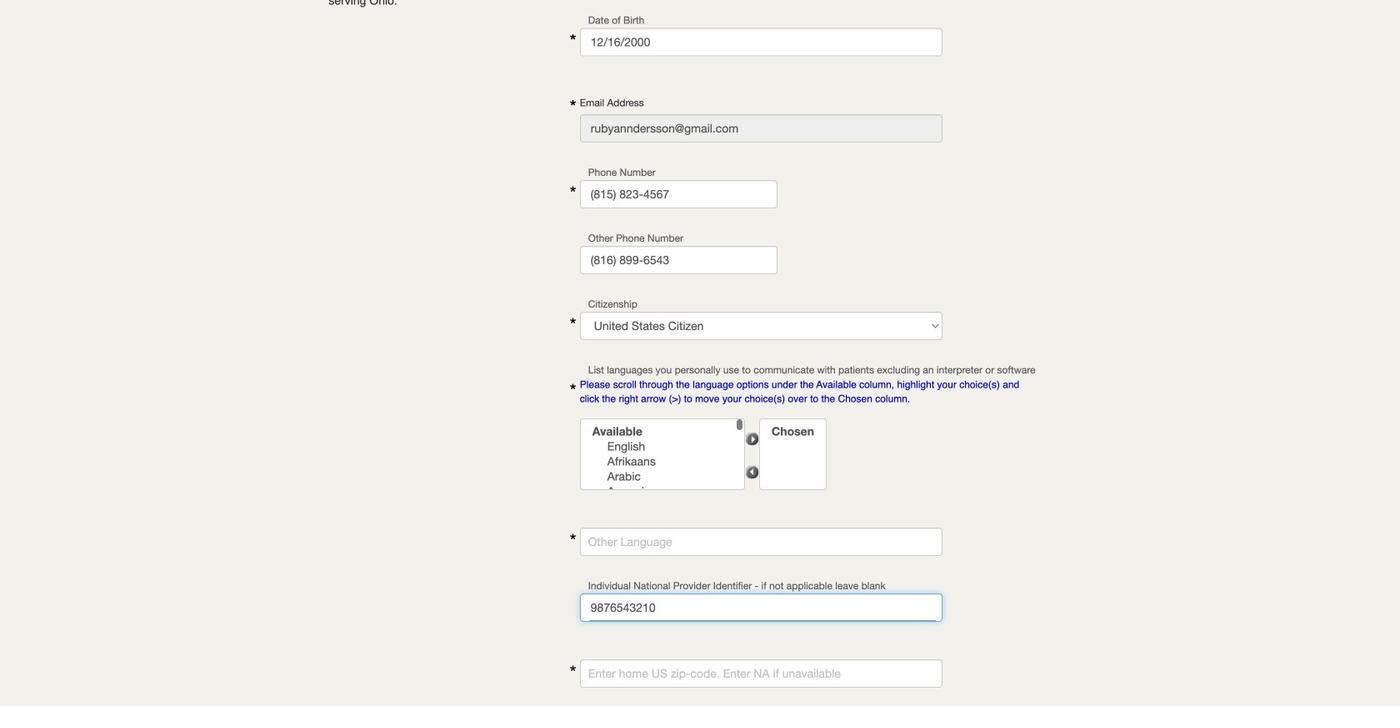 Task type: describe. For each thing, give the bounding box(es) containing it.
remove image
[[745, 465, 760, 479]]



Task type: vqa. For each thing, say whether or not it's contained in the screenshot.
Add image
yes



Task type: locate. For each thing, give the bounding box(es) containing it.
add image
[[745, 432, 760, 446]]

None text field
[[580, 114, 943, 142], [580, 246, 778, 274], [580, 594, 943, 622], [580, 660, 943, 688], [580, 114, 943, 142], [580, 246, 778, 274], [580, 594, 943, 622], [580, 660, 943, 688]]

None text field
[[580, 28, 943, 56], [580, 180, 778, 208], [580, 528, 943, 556], [580, 28, 943, 56], [580, 180, 778, 208], [580, 528, 943, 556]]



